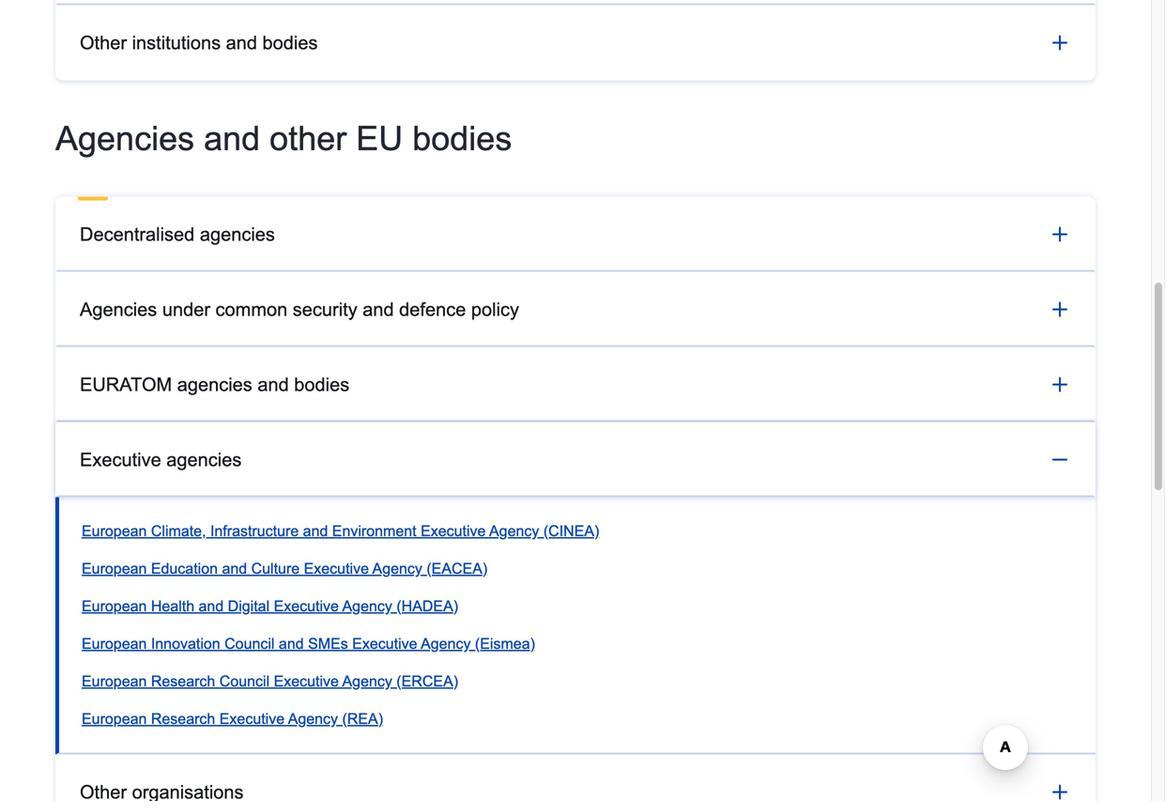 Task type: locate. For each thing, give the bounding box(es) containing it.
european research council executive agency (ercea)
[[82, 673, 458, 690]]

agencies inside dropdown button
[[166, 449, 242, 470]]

european
[[82, 523, 147, 539], [82, 560, 147, 577], [82, 598, 147, 615], [82, 635, 147, 652], [82, 673, 147, 690], [82, 710, 147, 727]]

european health and digital executive agency (hadea) link
[[82, 598, 458, 615]]

and inside button
[[258, 374, 289, 395]]

m image inside other institutions and bodies button
[[1049, 31, 1072, 54]]

security
[[293, 299, 358, 320]]

agencies under common security and defence policy
[[80, 299, 519, 320]]

executive agencies button
[[55, 422, 1096, 497]]

m image inside decentralised agencies button
[[1049, 223, 1072, 245]]

agencies up climate,
[[166, 449, 242, 470]]

2 research from the top
[[151, 710, 215, 727]]

bodies
[[263, 32, 318, 53], [412, 120, 512, 157], [294, 374, 350, 395]]

and left other
[[204, 120, 260, 157]]

executive up agency (ercea)
[[352, 635, 417, 652]]

2 vertical spatial agencies
[[166, 449, 242, 470]]

and
[[226, 32, 257, 53], [204, 120, 260, 157], [363, 299, 394, 320], [258, 374, 289, 395], [303, 523, 328, 539], [222, 560, 247, 577], [199, 598, 224, 615], [279, 635, 304, 652]]

executive
[[80, 449, 161, 470], [421, 523, 486, 539], [304, 560, 369, 577], [274, 598, 339, 615], [352, 635, 417, 652], [274, 673, 339, 690], [220, 710, 285, 727]]

and right institutions
[[226, 32, 257, 53]]

0 vertical spatial council
[[225, 635, 275, 652]]

0 vertical spatial research
[[151, 673, 215, 690]]

agencies up 'common'
[[200, 224, 275, 245]]

executive down european climate, infrastructure and environment executive agency (cinea)
[[304, 560, 369, 577]]

under
[[162, 299, 210, 320]]

infrastructure
[[210, 523, 299, 539]]

european for european climate, infrastructure and environment executive agency (cinea)
[[82, 523, 147, 539]]

agency (rea)
[[288, 710, 383, 727]]

m image inside the executive agencies dropdown button
[[1049, 448, 1072, 471]]

agencies inside agencies under common security and defence policy button
[[80, 299, 157, 320]]

m image
[[1049, 31, 1072, 54], [1049, 223, 1072, 245], [1049, 298, 1072, 321], [1049, 781, 1072, 801]]

1 vertical spatial m image
[[1049, 448, 1072, 471]]

m image for executive agencies
[[1049, 448, 1072, 471]]

council
[[225, 635, 275, 652], [220, 673, 270, 690]]

and up the european education and culture executive agency (eacea) link
[[303, 523, 328, 539]]

agencies inside button
[[200, 224, 275, 245]]

2 m image from the top
[[1049, 448, 1072, 471]]

executive up agency (eacea)
[[421, 523, 486, 539]]

1 m image from the top
[[1049, 31, 1072, 54]]

agencies down under
[[177, 374, 252, 395]]

1 vertical spatial bodies
[[412, 120, 512, 157]]

executive up european innovation council and smes executive agency (eismea) link
[[274, 598, 339, 615]]

3 m image from the top
[[1049, 298, 1072, 321]]

and down 'common'
[[258, 374, 289, 395]]

council for and
[[225, 635, 275, 652]]

m image
[[1049, 373, 1072, 396], [1049, 448, 1072, 471]]

european research executive agency (rea) link
[[82, 710, 383, 727]]

education
[[151, 560, 218, 577]]

european for european health and digital executive agency (hadea)
[[82, 598, 147, 615]]

research
[[151, 673, 215, 690], [151, 710, 215, 727]]

agencies inside button
[[177, 374, 252, 395]]

1 european from the top
[[82, 523, 147, 539]]

5 european from the top
[[82, 673, 147, 690]]

3 european from the top
[[82, 598, 147, 615]]

bodies inside button
[[263, 32, 318, 53]]

2 vertical spatial bodies
[[294, 374, 350, 395]]

0 vertical spatial agencies
[[200, 224, 275, 245]]

m image for other institutions and bodies
[[1049, 31, 1072, 54]]

agency (eacea)
[[372, 560, 488, 577]]

euratom
[[80, 374, 172, 395]]

1 research from the top
[[151, 673, 215, 690]]

european climate, infrastructure and environment executive agency (cinea)
[[82, 523, 600, 539]]

executive down european innovation council and smes executive agency (eismea) link
[[274, 673, 339, 690]]

0 vertical spatial agencies
[[55, 120, 194, 157]]

m image for agencies under common security and defence policy
[[1049, 298, 1072, 321]]

1 vertical spatial research
[[151, 710, 215, 727]]

agencies for decentralised
[[200, 224, 275, 245]]

agency (cinea)
[[489, 523, 600, 539]]

european innovation council and smes executive agency (eismea)
[[82, 635, 535, 652]]

european innovation council and smes executive agency (eismea) link
[[82, 635, 535, 652]]

european for european education and culture executive agency (eacea)
[[82, 560, 147, 577]]

2 european from the top
[[82, 560, 147, 577]]

council down digital
[[225, 635, 275, 652]]

6 european from the top
[[82, 710, 147, 727]]

1 m image from the top
[[1049, 373, 1072, 396]]

bodies for euratom agencies and bodies
[[294, 374, 350, 395]]

agencies
[[200, 224, 275, 245], [177, 374, 252, 395], [166, 449, 242, 470]]

agencies for executive
[[166, 449, 242, 470]]

bodies inside button
[[294, 374, 350, 395]]

executive agencies
[[80, 449, 242, 470]]

1 vertical spatial agencies
[[80, 299, 157, 320]]

0 vertical spatial m image
[[1049, 373, 1072, 396]]

european for european research council executive agency (ercea)
[[82, 673, 147, 690]]

euratom agencies and bodies
[[80, 374, 350, 395]]

m image inside button
[[1049, 298, 1072, 321]]

and inside button
[[226, 32, 257, 53]]

and right security
[[363, 299, 394, 320]]

european education and culture executive agency (eacea)
[[82, 560, 488, 577]]

climate,
[[151, 523, 206, 539]]

agencies for euratom
[[177, 374, 252, 395]]

european education and culture executive agency (eacea) link
[[82, 560, 488, 577]]

other institutions and bodies
[[80, 32, 318, 53]]

1 vertical spatial agencies
[[177, 374, 252, 395]]

agencies
[[55, 120, 194, 157], [80, 299, 157, 320]]

agencies for agencies and other eu bodies
[[55, 120, 194, 157]]

institutions
[[132, 32, 221, 53]]

1 vertical spatial council
[[220, 673, 270, 690]]

4 european from the top
[[82, 635, 147, 652]]

smes
[[308, 635, 348, 652]]

m image inside button
[[1049, 373, 1072, 396]]

executive down euratom
[[80, 449, 161, 470]]

2 m image from the top
[[1049, 223, 1072, 245]]

council up european research executive agency (rea) link
[[220, 673, 270, 690]]

0 vertical spatial bodies
[[263, 32, 318, 53]]

health
[[151, 598, 194, 615]]

decentralised agencies button
[[55, 197, 1096, 272]]



Task type: vqa. For each thing, say whether or not it's contained in the screenshot.
European corresponding to European Research Executive Agency (REA)
yes



Task type: describe. For each thing, give the bounding box(es) containing it.
european for european research executive agency (rea)
[[82, 710, 147, 727]]

agencies for agencies under common security and defence policy
[[80, 299, 157, 320]]

culture
[[251, 560, 300, 577]]

decentralised
[[80, 224, 195, 245]]

european climate, infrastructure and environment executive agency (cinea) link
[[82, 523, 600, 539]]

defence
[[399, 299, 466, 320]]

european health and digital executive agency (hadea)
[[82, 598, 458, 615]]

agencies and other eu bodies
[[55, 120, 512, 157]]

european research executive agency (rea)
[[82, 710, 383, 727]]

other
[[80, 32, 127, 53]]

and left smes
[[279, 635, 304, 652]]

agency (ercea)
[[342, 673, 458, 690]]

council for executive
[[220, 673, 270, 690]]

eu
[[356, 120, 403, 157]]

executive down european research council executive agency (ercea) link
[[220, 710, 285, 727]]

4 m image from the top
[[1049, 781, 1072, 801]]

other institutions and bodies button
[[55, 5, 1096, 80]]

m image for euratom agencies and bodies
[[1049, 373, 1072, 396]]

executive inside the executive agencies dropdown button
[[80, 449, 161, 470]]

decentralised agencies
[[80, 224, 275, 245]]

digital
[[228, 598, 270, 615]]

environment
[[332, 523, 417, 539]]

agency (hadea)
[[342, 598, 458, 615]]

european for european innovation council and smes executive agency (eismea)
[[82, 635, 147, 652]]

and left digital
[[199, 598, 224, 615]]

research for executive
[[151, 710, 215, 727]]

agencies under common security and defence policy button
[[55, 272, 1096, 347]]

and inside button
[[363, 299, 394, 320]]

agency (eismea)
[[421, 635, 535, 652]]

m image for decentralised agencies
[[1049, 223, 1072, 245]]

innovation
[[151, 635, 220, 652]]

other
[[270, 120, 347, 157]]

european research council executive agency (ercea) link
[[82, 673, 458, 690]]

and up digital
[[222, 560, 247, 577]]

policy
[[471, 299, 519, 320]]

common
[[216, 299, 288, 320]]

euratom agencies and bodies button
[[55, 347, 1096, 422]]

bodies for other institutions and bodies
[[263, 32, 318, 53]]

research for council
[[151, 673, 215, 690]]



